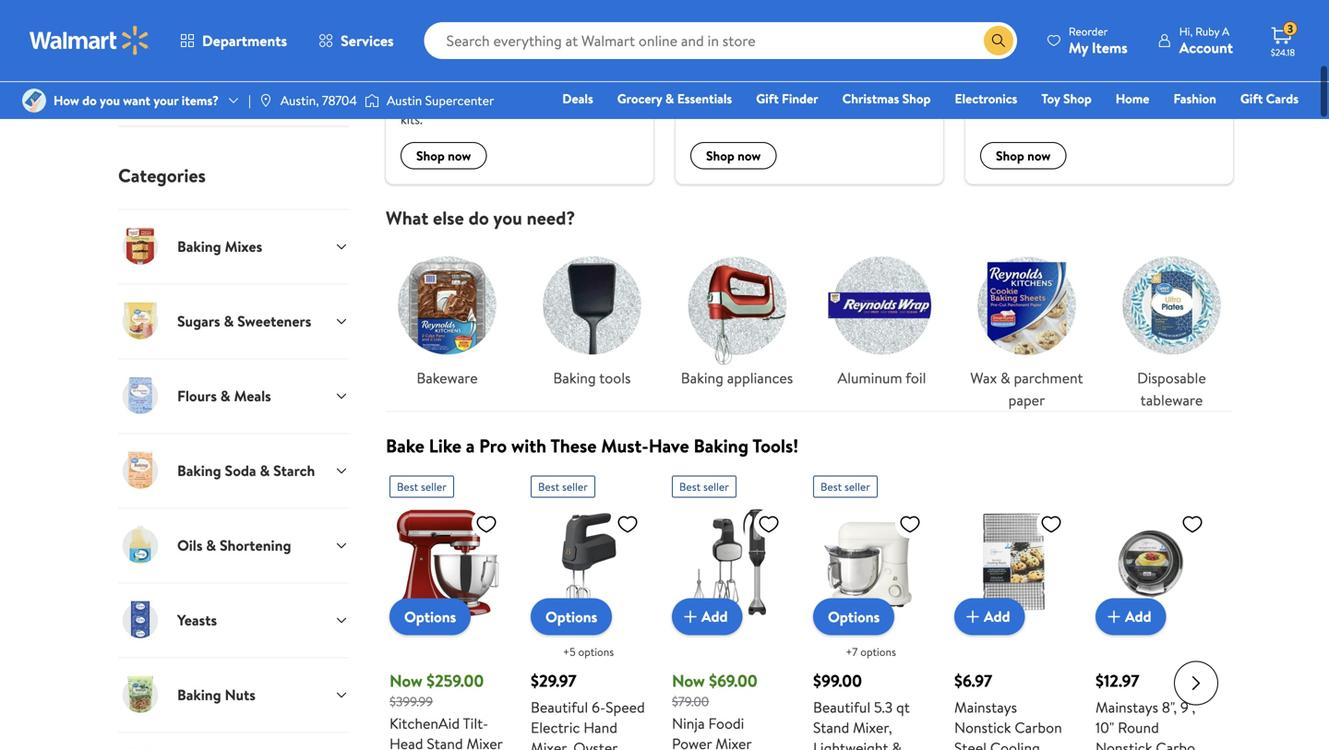 Task type: vqa. For each thing, say whether or not it's contained in the screenshot.


Task type: locate. For each thing, give the bounding box(es) containing it.
you left need?
[[493, 205, 522, 231]]

electronics link
[[946, 89, 1026, 108]]

0 horizontal spatial options link
[[390, 598, 471, 635]]

0 vertical spatial a
[[716, 91, 722, 109]]

mainstays for $12.97
[[1096, 697, 1158, 717]]

with inside cookie exchange coming wow them with delicious easy-to-bake- kits.
[[463, 91, 487, 109]]

deals
[[562, 90, 593, 108]]

registry
[[1086, 115, 1133, 133]]

0 horizontal spatial with
[[463, 91, 487, 109]]

1 horizontal spatial do
[[468, 205, 489, 231]]

1 vertical spatial list
[[375, 229, 1244, 411]]

best seller for $99.00
[[821, 479, 870, 495]]

that
[[1060, 91, 1083, 109]]

 image
[[22, 89, 46, 113], [365, 91, 379, 110], [258, 93, 273, 108]]

add for "mainstays 8", 9", 10" round nonstick carbon steel springform cake pans, gray, set of 3" image
[[1125, 606, 1152, 627]]

stand inside now $259.00 $399.99 kitchenaid tilt- head stand mixe
[[427, 734, 463, 750]]

0 horizontal spatial gift
[[756, 90, 779, 108]]

baking for baking appliances
[[681, 368, 724, 388]]

austin,
[[280, 91, 319, 109]]

1 horizontal spatial options
[[860, 644, 896, 660]]

exchange
[[455, 61, 524, 84]]

1 horizontal spatial  image
[[258, 93, 273, 108]]

options up $259.00
[[404, 607, 456, 627]]

mixer, left hand
[[531, 738, 570, 750]]

electric
[[531, 717, 580, 738]]

+5 options
[[563, 644, 614, 660]]

now down mixes
[[1027, 147, 1051, 165]]

deals link
[[554, 89, 602, 108]]

& for parchment
[[1001, 368, 1010, 388]]

gift for cards
[[1240, 90, 1263, 108]]

are
[[1086, 91, 1104, 109]]

1 horizontal spatial a
[[716, 91, 722, 109]]

& left meals
[[220, 386, 230, 406]]

shop now for up
[[706, 147, 761, 165]]

home link
[[1107, 89, 1158, 108]]

now inside the now $69.00 $79.00 ninja foodi power mixe
[[672, 669, 705, 693]]

3 options link from the left
[[813, 598, 895, 635]]

2 gift from the left
[[1240, 90, 1263, 108]]

nonstick down $12.97
[[1096, 738, 1152, 750]]

0 horizontal spatial add to cart image
[[679, 606, 701, 628]]

my
[[1069, 37, 1088, 58]]

your
[[745, 61, 777, 84], [154, 91, 178, 109]]

nonstick inside $6.97 mainstays nonstick carbon steel cooli
[[954, 717, 1011, 738]]

add to favorites list, beautiful 6-speed electric hand mixer, oyster grey by drew barrymore image
[[617, 513, 639, 536]]

shop inside for post-feasting fun list item
[[996, 147, 1024, 165]]

0 horizontal spatial mainstays
[[954, 697, 1017, 717]]

baking tools link
[[531, 244, 653, 389]]

2 best from the left
[[538, 479, 559, 495]]

baking left mixes
[[177, 236, 221, 257]]

do right how
[[82, 91, 97, 109]]

with inside jazz up your treats add a festive spin with sprinkles.
[[791, 91, 815, 109]]

options for $29.97
[[545, 607, 597, 627]]

3 best from the left
[[679, 479, 701, 495]]

3 shop now from the left
[[996, 147, 1051, 165]]

now inside now $259.00 $399.99 kitchenaid tilt- head stand mixe
[[390, 669, 423, 693]]

reorder my items
[[1069, 24, 1128, 58]]

1 horizontal spatial now
[[672, 669, 705, 693]]

2 horizontal spatial options
[[828, 607, 880, 627]]

a left pro
[[466, 433, 475, 459]]

$99.00 beautiful 5.3 qt stand mixer, lightweight
[[813, 669, 917, 750]]

now inside cookie exchange coming list item
[[448, 147, 471, 165]]

2 best seller from the left
[[538, 479, 588, 495]]

categories
[[118, 162, 206, 188]]

1 horizontal spatial gift
[[1240, 90, 1263, 108]]

list containing cookie exchange coming
[[375, 0, 1244, 184]]

& inside wax & parchment paper
[[1001, 368, 1010, 388]]

cookie exchange coming wow them with delicious easy-to-bake- kits.
[[401, 61, 619, 128]]

mainstays inside the $12.97 mainstays 8", 9", 10" round nonstick carb
[[1096, 697, 1158, 717]]

1 list from the top
[[375, 0, 1244, 184]]

to
[[1133, 91, 1145, 109]]

add button
[[672, 598, 743, 635], [954, 598, 1025, 635], [1096, 598, 1166, 635]]

best seller down bake
[[397, 479, 447, 495]]

best up beautiful 5.3 qt stand mixer, lightweight & powerful with tilt-head, white icing by drew barrymore image
[[821, 479, 842, 495]]

now inside for post-feasting fun list item
[[1027, 147, 1051, 165]]

1 gift from the left
[[756, 90, 779, 108]]

2 options link from the left
[[531, 598, 612, 635]]

parchment
[[1014, 368, 1083, 388]]

2 seller from the left
[[562, 479, 588, 495]]

3 options from the left
[[828, 607, 880, 627]]

now for now $259.00
[[390, 669, 423, 693]]

shop now down mixes
[[996, 147, 1051, 165]]

fashion link
[[1165, 89, 1225, 108]]

0 horizontal spatial add button
[[672, 598, 743, 635]]

add up $6.97 on the right bottom of the page
[[984, 606, 1010, 627]]

best for ninja foodi power mixe
[[679, 479, 701, 495]]

supercenter
[[425, 91, 494, 109]]

seller for kitchenaid tilt- head stand mixe
[[421, 479, 447, 495]]

soda
[[225, 461, 256, 481]]

3 seller from the left
[[703, 479, 729, 495]]

up
[[723, 61, 741, 84]]

shop inside jazz up your treats list item
[[706, 147, 734, 165]]

options for kitchenaid tilt- head stand mixe
[[404, 607, 456, 627]]

best seller down the have
[[679, 479, 729, 495]]

best for $99.00
[[821, 479, 842, 495]]

best for kitchenaid tilt- head stand mixe
[[397, 479, 418, 495]]

beautiful down $99.00
[[813, 697, 871, 717]]

with right pro
[[511, 433, 547, 459]]

product group containing $99.00
[[813, 468, 929, 750]]

shop for for post-feasting fun
[[996, 147, 1024, 165]]

1 best from the left
[[397, 479, 418, 495]]

& for essentials
[[665, 90, 674, 108]]

1 vertical spatial a
[[466, 433, 475, 459]]

finder
[[782, 90, 818, 108]]

beautiful 5.3 qt stand mixer, lightweight & powerful with tilt-head, white icing by drew barrymore image
[[813, 505, 929, 621]]

now for now $69.00
[[672, 669, 705, 693]]

bakeware
[[417, 368, 478, 388]]

& right the soda
[[260, 461, 270, 481]]

baking appliances link
[[676, 244, 798, 389]]

4 seller from the left
[[845, 479, 870, 495]]

+7 options
[[846, 644, 896, 660]]

departments
[[202, 30, 287, 51]]

&
[[665, 90, 674, 108], [224, 311, 234, 331], [1001, 368, 1010, 388], [220, 386, 230, 406], [260, 461, 270, 481], [206, 535, 216, 556]]

0 horizontal spatial shop now
[[416, 147, 471, 165]]

beautiful inside $29.97 beautiful 6-speed electric hand mixer, oyst
[[531, 697, 588, 717]]

& right 'sugars'
[[224, 311, 234, 331]]

0 horizontal spatial options
[[578, 644, 614, 660]]

nonstick down $6.97 on the right bottom of the page
[[954, 717, 1011, 738]]

0 horizontal spatial a
[[466, 433, 475, 459]]

do right the else
[[468, 205, 489, 231]]

product group
[[390, 468, 505, 750], [531, 468, 646, 750], [672, 468, 787, 750], [813, 468, 929, 750], [954, 468, 1070, 750], [1096, 468, 1211, 750]]

2 now from the left
[[738, 147, 761, 165]]

spin
[[766, 91, 788, 109]]

best
[[397, 479, 418, 495], [538, 479, 559, 495], [679, 479, 701, 495], [821, 479, 842, 495]]

& right grocery
[[665, 90, 674, 108]]

grocery & essentials link
[[609, 89, 740, 108]]

3 product group from the left
[[672, 468, 787, 750]]

seller for $29.97
[[562, 479, 588, 495]]

mainstays down $12.97
[[1096, 697, 1158, 717]]

0 horizontal spatial options
[[404, 607, 456, 627]]

tools
[[599, 368, 631, 388]]

add to favorites list, beautiful 5.3 qt stand mixer, lightweight & powerful with tilt-head, white icing by drew barrymore image
[[899, 513, 921, 536]]

2 mainstays from the left
[[1096, 697, 1158, 717]]

3 best seller from the left
[[679, 479, 729, 495]]

mainstays nonstick carbon steel cooling rack, 10" x 16", black, set of 2, rectangular image
[[954, 505, 1070, 621]]

mixer, inside $29.97 beautiful 6-speed electric hand mixer, oyst
[[531, 738, 570, 750]]

seller
[[421, 479, 447, 495], [562, 479, 588, 495], [703, 479, 729, 495], [845, 479, 870, 495]]

mixer, left qt
[[853, 717, 892, 738]]

$99.00
[[813, 669, 862, 693]]

seller up ninja foodi power mixer system, black hand blender and hand mixer combo with whisk and beaters, 3-cup blending vessel, ci100 "image"
[[703, 479, 729, 495]]

1 now from the left
[[390, 669, 423, 693]]

seller for ninja foodi power mixe
[[703, 479, 729, 495]]

for
[[980, 61, 1004, 84]]

add button up $69.00 at the bottom right of page
[[672, 598, 743, 635]]

2 product group from the left
[[531, 468, 646, 750]]

appliances
[[727, 368, 793, 388]]

flours
[[177, 386, 217, 406]]

0 horizontal spatial mixer,
[[531, 738, 570, 750]]

mainstays
[[954, 697, 1017, 717], [1096, 697, 1158, 717]]

baking for baking mixes
[[177, 236, 221, 257]]

2 now from the left
[[672, 669, 705, 693]]

tilt-
[[463, 713, 488, 734]]

1 horizontal spatial nonstick
[[1096, 738, 1152, 750]]

now
[[390, 669, 423, 693], [672, 669, 705, 693]]

& right oils
[[206, 535, 216, 556]]

0 horizontal spatial now
[[390, 669, 423, 693]]

1 horizontal spatial mainstays
[[1096, 697, 1158, 717]]

now for post-
[[1027, 147, 1051, 165]]

1 horizontal spatial add button
[[954, 598, 1025, 635]]

2 add button from the left
[[954, 598, 1025, 635]]

product group containing now $259.00
[[390, 468, 505, 750]]

 image left how
[[22, 89, 46, 113]]

1 options link from the left
[[390, 598, 471, 635]]

coming
[[528, 61, 582, 84]]

disposable
[[1137, 368, 1206, 388]]

your right 'want'
[[154, 91, 178, 109]]

next slide for product carousel list image
[[1174, 661, 1218, 705]]

mainstays 8", 9", 10" round nonstick carbon steel springform cake pans, gray, set of 3 image
[[1096, 505, 1211, 621]]

1 mainstays from the left
[[954, 697, 1017, 717]]

yeasts button
[[118, 583, 349, 657]]

0 vertical spatial list
[[375, 0, 1244, 184]]

add button up $12.97
[[1096, 598, 1166, 635]]

 image for how do you want your items?
[[22, 89, 46, 113]]

mainstays down $6.97 on the right bottom of the page
[[954, 697, 1017, 717]]

stand right head
[[427, 734, 463, 750]]

options link up $259.00
[[390, 598, 471, 635]]

1 add to cart image from the left
[[679, 606, 701, 628]]

now inside jazz up your treats list item
[[738, 147, 761, 165]]

foodi
[[708, 713, 744, 734]]

$69.00
[[709, 669, 758, 693]]

toy shop
[[1041, 90, 1092, 108]]

add to cart image up $79.00 at the bottom
[[679, 606, 701, 628]]

best seller
[[397, 479, 447, 495], [538, 479, 588, 495], [679, 479, 729, 495], [821, 479, 870, 495]]

baking left the 'appliances'
[[681, 368, 724, 388]]

2 horizontal spatial  image
[[365, 91, 379, 110]]

1 product group from the left
[[390, 468, 505, 750]]

disposable tableware
[[1137, 368, 1206, 410]]

4 product group from the left
[[813, 468, 929, 750]]

add down jazz
[[690, 91, 713, 109]]

baking for baking nuts
[[177, 685, 221, 705]]

baking left the soda
[[177, 461, 221, 481]]

0 horizontal spatial stand
[[427, 734, 463, 750]]

power
[[672, 734, 712, 750]]

1 horizontal spatial add to cart image
[[1103, 606, 1125, 628]]

beautiful inside $99.00 beautiful 5.3 qt stand mixer, lightweight
[[813, 697, 871, 717]]

options link up +7
[[813, 598, 895, 635]]

1 seller from the left
[[421, 479, 447, 495]]

3 now from the left
[[1027, 147, 1051, 165]]

2 horizontal spatial with
[[791, 91, 815, 109]]

2 list from the top
[[375, 229, 1244, 411]]

gift inside "gift cards registry"
[[1240, 90, 1263, 108]]

add inside jazz up your treats add a festive spin with sprinkles.
[[690, 91, 713, 109]]

baking left nuts
[[177, 685, 221, 705]]

cookie
[[401, 61, 451, 84]]

shop now inside jazz up your treats list item
[[706, 147, 761, 165]]

options up +7
[[828, 607, 880, 627]]

1 now from the left
[[448, 147, 471, 165]]

options for $29.97
[[578, 644, 614, 660]]

product group containing $29.97
[[531, 468, 646, 750]]

shop now inside for post-feasting fun list item
[[996, 147, 1051, 165]]

stand down $99.00
[[813, 717, 849, 738]]

add
[[690, 91, 713, 109], [701, 606, 728, 627], [984, 606, 1010, 627], [1125, 606, 1152, 627]]

1 options from the left
[[578, 644, 614, 660]]

5.3
[[874, 697, 893, 717]]

1 horizontal spatial beautiful
[[813, 697, 871, 717]]

0 horizontal spatial do
[[82, 91, 97, 109]]

add to cart image
[[679, 606, 701, 628], [1103, 606, 1125, 628]]

oils
[[177, 535, 203, 556]]

2 horizontal spatial add button
[[1096, 598, 1166, 635]]

kitchenaid tilt-head stand mixer (ksm97mi) image
[[390, 505, 505, 621]]

you left 'want'
[[100, 91, 120, 109]]

1 options from the left
[[404, 607, 456, 627]]

0 horizontal spatial you
[[100, 91, 120, 109]]

0 horizontal spatial beautiful
[[531, 697, 588, 717]]

options up +5
[[545, 607, 597, 627]]

now up "kitchenaid"
[[390, 669, 423, 693]]

seller down these
[[562, 479, 588, 495]]

stand inside $99.00 beautiful 5.3 qt stand mixer, lightweight
[[813, 717, 849, 738]]

3 add button from the left
[[1096, 598, 1166, 635]]

product group containing $12.97
[[1096, 468, 1211, 750]]

shortening
[[220, 535, 291, 556]]

1 best seller from the left
[[397, 479, 447, 495]]

list
[[375, 0, 1244, 184], [375, 229, 1244, 411]]

|
[[248, 91, 251, 109]]

1 horizontal spatial options
[[545, 607, 597, 627]]

shop inside cookie exchange coming list item
[[416, 147, 445, 165]]

1 horizontal spatial your
[[745, 61, 777, 84]]

beautiful down $29.97
[[531, 697, 588, 717]]

a left festive
[[716, 91, 722, 109]]

qt
[[896, 697, 910, 717]]

with right spin
[[791, 91, 815, 109]]

best down these
[[538, 479, 559, 495]]

2 beautiful from the left
[[813, 697, 871, 717]]

1 horizontal spatial with
[[511, 433, 547, 459]]

add to cart image up $12.97
[[1103, 606, 1125, 628]]

best seller for $29.97
[[538, 479, 588, 495]]

now $259.00 $399.99 kitchenaid tilt- head stand mixe
[[390, 669, 503, 750]]

now down festive
[[738, 147, 761, 165]]

services
[[341, 30, 394, 51]]

 image right 78704
[[365, 91, 379, 110]]

 image right "|"
[[258, 93, 273, 108]]

add button up $6.97 on the right bottom of the page
[[954, 598, 1025, 635]]

 image for austin supercenter
[[365, 91, 379, 110]]

6-
[[592, 697, 606, 717]]

your right up
[[745, 61, 777, 84]]

0 horizontal spatial now
[[448, 147, 471, 165]]

options link up +5
[[531, 598, 612, 635]]

add to cart image
[[962, 606, 984, 628]]

baking mixes button
[[118, 209, 349, 284]]

1 horizontal spatial you
[[493, 205, 522, 231]]

cookie exchange coming list item
[[375, 0, 665, 184]]

1 horizontal spatial stand
[[813, 717, 849, 738]]

mixer, inside $99.00 beautiful 5.3 qt stand mixer, lightweight
[[853, 717, 892, 738]]

bake
[[386, 433, 424, 459]]

1 beautiful from the left
[[531, 697, 588, 717]]

6 product group from the left
[[1096, 468, 1211, 750]]

best down the have
[[679, 479, 701, 495]]

fashion
[[1174, 90, 1216, 108]]

Walmart Site-Wide search field
[[424, 22, 1017, 59]]

shop now down festive
[[706, 147, 761, 165]]

shop now inside cookie exchange coming list item
[[416, 147, 471, 165]]

seller up beautiful 5.3 qt stand mixer, lightweight & powerful with tilt-head, white icing by drew barrymore image
[[845, 479, 870, 495]]

a inside jazz up your treats add a festive spin with sprinkles.
[[716, 91, 722, 109]]

2 options from the left
[[860, 644, 896, 660]]

1 vertical spatial your
[[154, 91, 178, 109]]

0 horizontal spatial  image
[[22, 89, 46, 113]]

now down supercenter
[[448, 147, 471, 165]]

2 options from the left
[[545, 607, 597, 627]]

1 horizontal spatial options link
[[531, 598, 612, 635]]

1 horizontal spatial mixer,
[[853, 717, 892, 738]]

0 vertical spatial do
[[82, 91, 97, 109]]

mainstays inside $6.97 mainstays nonstick carbon steel cooli
[[954, 697, 1017, 717]]

2 shop now from the left
[[706, 147, 761, 165]]

ninja
[[672, 713, 705, 734]]

add up $12.97
[[1125, 606, 1152, 627]]

2 horizontal spatial shop now
[[996, 147, 1051, 165]]

baking soda & starch
[[177, 461, 315, 481]]

baking for baking tools
[[553, 368, 596, 388]]

add to favorites list, kitchenaid tilt-head stand mixer (ksm97mi) image
[[475, 513, 497, 536]]

baking left tools
[[553, 368, 596, 388]]

shop for jazz up your treats
[[706, 147, 734, 165]]

1 horizontal spatial shop now
[[706, 147, 761, 165]]

best seller down these
[[538, 479, 588, 495]]

options for $99.00
[[828, 607, 880, 627]]

list containing bakeware
[[375, 229, 1244, 411]]

shop now down kits. on the left top of the page
[[416, 147, 471, 165]]

now up ninja
[[672, 669, 705, 693]]

2 horizontal spatial options link
[[813, 598, 895, 635]]

add up $69.00 at the bottom right of page
[[701, 606, 728, 627]]

gift for finder
[[756, 90, 779, 108]]

0 vertical spatial your
[[745, 61, 777, 84]]

best seller up beautiful 5.3 qt stand mixer, lightweight & powerful with tilt-head, white icing by drew barrymore image
[[821, 479, 870, 495]]

kitchenaid
[[390, 713, 460, 734]]

options link for $29.97
[[531, 598, 612, 635]]

mixes
[[1025, 91, 1057, 109]]

4 best from the left
[[821, 479, 842, 495]]

2 horizontal spatial now
[[1027, 147, 1051, 165]]

1 shop now from the left
[[416, 147, 471, 165]]

best down bake
[[397, 479, 418, 495]]

options right +5
[[578, 644, 614, 660]]

shop
[[902, 90, 931, 108], [1063, 90, 1092, 108], [416, 147, 445, 165], [706, 147, 734, 165], [996, 147, 1024, 165]]

beautiful
[[531, 697, 588, 717], [813, 697, 871, 717]]

2 add to cart image from the left
[[1103, 606, 1125, 628]]

with right them at the left of the page
[[463, 91, 487, 109]]

4 best seller from the left
[[821, 479, 870, 495]]

0 horizontal spatial nonstick
[[954, 717, 1011, 738]]

for post-feasting fun holiday mixes that are sure to delight.
[[980, 61, 1190, 109]]

5 product group from the left
[[954, 468, 1070, 750]]

options right +7
[[860, 644, 896, 660]]

& right wax
[[1001, 368, 1010, 388]]

1 horizontal spatial now
[[738, 147, 761, 165]]

$6.97 mainstays nonstick carbon steel cooli
[[954, 669, 1062, 750]]

seller down like
[[421, 479, 447, 495]]



Task type: describe. For each thing, give the bounding box(es) containing it.
& for shortening
[[206, 535, 216, 556]]

shop now for post-
[[996, 147, 1051, 165]]

walmart+
[[1244, 115, 1299, 133]]

seller for $99.00
[[845, 479, 870, 495]]

$29.97
[[531, 669, 577, 693]]

78704
[[322, 91, 357, 109]]

sugars & sweeteners button
[[118, 284, 349, 358]]

reorder
[[1069, 24, 1108, 39]]

$12.97 mainstays 8", 9", 10" round nonstick carb
[[1096, 669, 1204, 750]]

post-
[[1008, 61, 1046, 84]]

have
[[649, 433, 689, 459]]

baking for baking soda & starch
[[177, 461, 221, 481]]

now for up
[[738, 147, 761, 165]]

add to cart image for ninja foodi power mixer system, black hand blender and hand mixer combo with whisk and beaters, 3-cup blending vessel, ci100 "image"
[[679, 606, 701, 628]]

gift finder link
[[748, 89, 827, 108]]

8",
[[1162, 697, 1177, 717]]

canned & powdered milks image
[[118, 748, 162, 750]]

gift cards registry
[[1086, 90, 1299, 133]]

austin, 78704
[[280, 91, 357, 109]]

+5
[[563, 644, 576, 660]]

jazz
[[690, 61, 719, 84]]

disposable tableware link
[[1110, 244, 1233, 411]]

+7
[[846, 644, 858, 660]]

add to favorites list, ninja foodi power mixer system, black hand blender and hand mixer combo with whisk and beaters, 3-cup blending vessel, ci100 image
[[758, 513, 780, 536]]

austin
[[387, 91, 422, 109]]

1 add button from the left
[[672, 598, 743, 635]]

aluminum foil
[[838, 368, 926, 388]]

Search search field
[[424, 22, 1017, 59]]

aluminum foil link
[[821, 244, 943, 389]]

add for ninja foodi power mixer system, black hand blender and hand mixer combo with whisk and beaters, 3-cup blending vessel, ci100 "image"
[[701, 606, 728, 627]]

head
[[390, 734, 423, 750]]

christmas
[[842, 90, 899, 108]]

delicious
[[490, 91, 539, 109]]

baking mixes
[[177, 236, 262, 257]]

1 vertical spatial you
[[493, 205, 522, 231]]

one debit
[[1157, 115, 1220, 133]]

sure
[[1107, 91, 1130, 109]]

add to favorites list, mainstays 8", 9", 10" round nonstick carbon steel springform cake pans, gray, set of 3 image
[[1181, 513, 1204, 536]]

shop now for exchange
[[416, 147, 471, 165]]

baking soda & starch button
[[118, 433, 349, 508]]

sprinkles.
[[818, 91, 869, 109]]

$29.97 beautiful 6-speed electric hand mixer, oyst
[[531, 669, 645, 750]]

austin supercenter
[[387, 91, 494, 109]]

3
[[1287, 21, 1293, 37]]

bakeware link
[[386, 244, 509, 389]]

search icon image
[[991, 33, 1006, 48]]

best for $29.97
[[538, 479, 559, 495]]

add to cart image for "mainstays 8", 9", 10" round nonstick carbon steel springform cake pans, gray, set of 3" image
[[1103, 606, 1125, 628]]

aluminum
[[838, 368, 902, 388]]

options link for kitchenaid tilt- head stand mixe
[[390, 598, 471, 635]]

$79.00
[[672, 693, 709, 711]]

walmart image
[[30, 26, 150, 55]]

toy shop link
[[1033, 89, 1100, 108]]

best seller for kitchenaid tilt- head stand mixe
[[397, 479, 447, 495]]

need?
[[527, 205, 575, 231]]

your inside jazz up your treats add a festive spin with sprinkles.
[[745, 61, 777, 84]]

what
[[386, 205, 428, 231]]

ruby
[[1195, 24, 1220, 39]]

$24.18
[[1271, 46, 1295, 59]]

paper
[[1009, 390, 1045, 410]]

departments button
[[164, 18, 303, 63]]

what else do you need?
[[386, 205, 575, 231]]

easy-
[[542, 91, 571, 109]]

& for sweeteners
[[224, 311, 234, 331]]

add button for $12.97
[[1096, 598, 1166, 635]]

add to favorites list, mainstays nonstick carbon steel cooling rack, 10" x 16", black, set of 2, rectangular image
[[1040, 513, 1062, 536]]

$259.00
[[427, 669, 484, 693]]

christmas shop
[[842, 90, 931, 108]]

else
[[433, 205, 464, 231]]

nuts
[[225, 685, 256, 705]]

one debit link
[[1149, 114, 1228, 134]]

now $69.00 $79.00 ninja foodi power mixe
[[672, 669, 785, 750]]

grocery
[[617, 90, 662, 108]]

electronics
[[955, 90, 1017, 108]]

wax & parchment paper
[[970, 368, 1083, 410]]

now for exchange
[[448, 147, 471, 165]]

account
[[1179, 37, 1233, 58]]

$399.99
[[390, 693, 433, 711]]

flours & meals button
[[118, 358, 349, 433]]

services button
[[303, 18, 409, 63]]

ninja foodi power mixer system, black hand blender and hand mixer combo with whisk and beaters, 3-cup blending vessel, ci100 image
[[672, 505, 787, 621]]

starch
[[273, 461, 315, 481]]

jazz up your treats add a festive spin with sprinkles.
[[690, 61, 869, 109]]

product group containing $6.97
[[954, 468, 1070, 750]]

baking nuts
[[177, 685, 256, 705]]

festive
[[725, 91, 763, 109]]

1 vertical spatial do
[[468, 205, 489, 231]]

options link for $99.00
[[813, 598, 895, 635]]

like
[[429, 433, 461, 459]]

beautiful 6-speed electric hand mixer, oyster grey by drew barrymore image
[[531, 505, 646, 621]]

 image for austin, 78704
[[258, 93, 273, 108]]

carbon
[[1015, 717, 1062, 738]]

baking right the have
[[694, 433, 749, 459]]

kits.
[[401, 110, 423, 128]]

jazz up your treats list item
[[665, 0, 954, 184]]

& for meals
[[220, 386, 230, 406]]

essentials
[[677, 90, 732, 108]]

beautiful for $29.97
[[531, 697, 588, 717]]

mainstays for $6.97
[[954, 697, 1017, 717]]

them
[[431, 91, 460, 109]]

0 vertical spatial you
[[100, 91, 120, 109]]

steel
[[954, 738, 987, 750]]

baking appliances
[[681, 368, 793, 388]]

registry link
[[1078, 114, 1141, 134]]

add for mainstays nonstick carbon steel cooling rack, 10" x 16", black, set of 2, rectangular image
[[984, 606, 1010, 627]]

nonstick inside the $12.97 mainstays 8", 9", 10" round nonstick carb
[[1096, 738, 1152, 750]]

0 horizontal spatial your
[[154, 91, 178, 109]]

oils & shortening button
[[118, 508, 349, 583]]

product group containing now $69.00
[[672, 468, 787, 750]]

add button for mainstays nonstick carbon steel cooli
[[954, 598, 1025, 635]]

oils & shortening
[[177, 535, 291, 556]]

wax & parchment paper link
[[965, 244, 1088, 411]]

options for $99.00
[[860, 644, 896, 660]]

10"
[[1096, 717, 1114, 738]]

christmas shop link
[[834, 89, 939, 108]]

best seller for ninja foodi power mixe
[[679, 479, 729, 495]]

sugars
[[177, 311, 220, 331]]

for post-feasting fun list item
[[954, 0, 1244, 184]]

beautiful for $99.00
[[813, 697, 871, 717]]

yeasts
[[177, 610, 217, 631]]

hi,
[[1179, 24, 1193, 39]]

shop for cookie exchange coming
[[416, 147, 445, 165]]

tableware
[[1141, 390, 1203, 410]]

flours & meals
[[177, 386, 271, 406]]

how do you want your items?
[[54, 91, 219, 109]]

9",
[[1180, 697, 1195, 717]]

toy
[[1041, 90, 1060, 108]]



